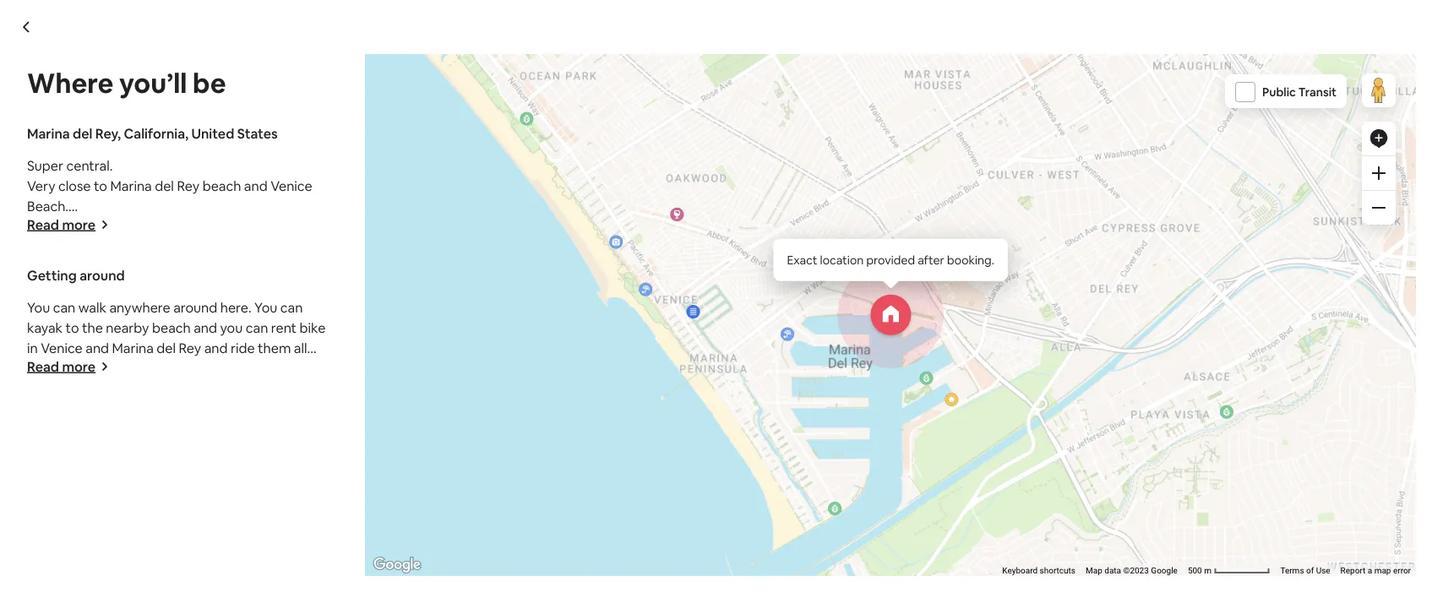 Task type: vqa. For each thing, say whether or not it's contained in the screenshot.
the 'shortcuts'
yes



Task type: describe. For each thing, give the bounding box(es) containing it.
141 reviews
[[1037, 37, 1089, 50]]

&
[[437, 328, 450, 352]]

alterations
[[380, 542, 446, 560]]

with inside 'plenty of restaurants, shops and bars in the area. this is a very private safe area with 24hours security and cameras.'
[[213, 238, 240, 255]]

allowed
[[491, 542, 539, 560]]

i love to travel and meet new people. i also love to host!
[[248, 438, 589, 455]]

report a map error link for 500 m button within where you'll be dialog's terms of use link
[[1341, 566, 1411, 576]]

500 m for the leftmost keyboard shortcuts button
[[967, 83, 993, 93]]

private inside 'plenty of restaurants, shops and bars in the area. this is a very private safe area with 24hours security and cameras.'
[[108, 238, 151, 255]]

m for 500 m button within where you'll be dialog
[[1204, 566, 1212, 576]]

public
[[1263, 85, 1296, 100]]

beach inside "super central. very close to marina del rey beach and venice beach."
[[203, 177, 241, 194]]

if
[[355, 502, 363, 519]]

add a place to the map image
[[1369, 128, 1389, 149]]

0 vertical spatial this
[[248, 213, 274, 230]]

restaurants, inside 'plenty of restaurants, shops and bars in the area. this is a very private safe area with 24hours security and cameras.'
[[85, 218, 162, 235]]

latest
[[248, 542, 283, 560]]

2 i from the left
[[479, 438, 483, 455]]

italiano,
[[852, 398, 900, 415]]

keyboard shortcuts for keyboard shortcuts button to the right
[[1003, 566, 1076, 576]]

you'll
[[119, 65, 187, 101]]

del inside very close to marina del rey beach and venice beach. plenty of restaurants, shops and bars in the area.
[[376, 172, 395, 190]]

141
[[1037, 37, 1051, 50]]

jc
[[410, 328, 433, 352]]

airbnb
[[942, 578, 974, 591]]

of inside very close to marina del rey beach and venice beach. plenty of restaurants, shops and bars in the area.
[[290, 193, 303, 210]]

reason
[[412, 502, 454, 519]]

any
[[387, 502, 409, 519]]

of inside always available. if for any reason you would like to change your reservation you need to notify us ahead of time or at the latest at check in. no alterations will be allowed once…
[[527, 522, 540, 540]]

0 vertical spatial with
[[435, 213, 462, 230]]

the inside always available. if for any reason you would like to change your reservation you need to notify us ahead of time or at the latest at check in. no alterations will be allowed once…
[[606, 522, 627, 540]]

never
[[883, 564, 909, 577]]

languages : english, italiano, español
[[728, 398, 951, 415]]

map data ©2023 google for keyboard shortcuts button to the right
[[1086, 566, 1178, 576]]

1 horizontal spatial safe
[[376, 213, 402, 230]]

safe inside 'plenty of restaurants, shops and bars in the area. this is a very private safe area with 24hours security and cameras.'
[[154, 238, 180, 255]]

them
[[258, 339, 291, 357]]

map for 500 m button associated with the leftmost keyboard shortcuts button
[[1153, 83, 1170, 93]]

to protect your payment, never transfer money or communicate outside of the airbnb website or app.
[[762, 564, 974, 603]]

500 m button for the leftmost keyboard shortcuts button
[[962, 81, 1054, 94]]

terms for 500 m button within where you'll be dialog's terms of use link
[[1281, 566, 1304, 576]]

kayak
[[27, 319, 63, 336]]

area. inside very close to marina del rey beach and venice beach. plenty of restaurants, shops and bars in the area.
[[520, 193, 550, 210]]

: for rate
[[817, 428, 820, 446]]

check
[[302, 542, 339, 560]]

meet
[[364, 438, 397, 455]]

this inside 'plenty of restaurants, shops and bars in the area. this is a very private safe area with 24hours security and cameras.'
[[27, 238, 52, 255]]

anywhere
[[109, 299, 170, 316]]

2 horizontal spatial around
[[173, 299, 217, 316]]

1 horizontal spatial at
[[590, 522, 603, 540]]

people.
[[430, 438, 476, 455]]

contact host
[[749, 515, 834, 532]]

hosted
[[316, 328, 380, 352]]

©2023 for 500 m button within where you'll be dialog
[[1124, 566, 1149, 576]]

reservation
[[279, 522, 349, 540]]

close inside "super central. very close to marina del rey beach and venice beach."
[[58, 177, 91, 194]]

terms for terms of use link corresponding to 500 m button associated with the leftmost keyboard shortcuts button
[[1059, 83, 1083, 93]]

app.
[[813, 591, 834, 603]]

a inside 'plenty of restaurants, shops and bars in the area. this is a very private safe area with 24hours security and cameras.'
[[67, 238, 75, 255]]

village.
[[84, 380, 127, 397]]

protect
[[776, 564, 811, 577]]

2 horizontal spatial you
[[457, 502, 480, 519]]

plenty inside very close to marina del rey beach and venice beach. plenty of restaurants, shops and bars in the area.
[[248, 193, 287, 210]]

2 you from the left
[[254, 299, 278, 316]]

languages
[[728, 398, 796, 415]]

area. inside 'plenty of restaurants, shops and bars in the area. this is a very private safe area with 24hours security and cameras.'
[[298, 218, 329, 235]]

also
[[485, 438, 510, 455]]

bike
[[300, 319, 326, 336]]

terms of use link for 500 m button within where you'll be dialog
[[1281, 566, 1331, 576]]

1 horizontal spatial around
[[80, 267, 125, 284]]

0 vertical spatial :
[[796, 398, 799, 415]]

hours
[[904, 459, 939, 476]]

getting
[[27, 267, 77, 284]]

24hours inside 'plenty of restaurants, shops and bars in the area. this is a very private safe area with 24hours security and cameras.'
[[243, 238, 293, 255]]

host
[[804, 515, 834, 532]]

1 horizontal spatial is
[[277, 213, 286, 230]]

contact host link
[[728, 503, 855, 544]]

getting around
[[27, 267, 125, 284]]

more for you can walk anywhere around here. you can kayak to the nearby beach and you can rent bike in venice and marina del rey and ride them all around the marina, to the beach and to the mariners village.
[[62, 358, 96, 375]]

2 love from the left
[[513, 438, 539, 455]]

data for keyboard shortcuts button to the right
[[1105, 566, 1122, 576]]

where you'll be
[[27, 65, 226, 101]]

500 for 500 m button associated with the leftmost keyboard shortcuts button
[[967, 83, 981, 93]]

venice inside "super central. very close to marina del rey beach and venice beach."
[[271, 177, 312, 194]]

of inside 'plenty of restaurants, shops and bars in the area. this is a very private safe area with 24hours security and cameras.'
[[69, 218, 82, 235]]

zoom out image
[[1372, 201, 1386, 215]]

read more for super central.
[[27, 216, 96, 233]]

data for the leftmost keyboard shortcuts button
[[883, 83, 900, 93]]

central.
[[66, 157, 113, 174]]

read for super central.
[[27, 216, 59, 233]]

super central. very close to marina del rey beach and venice beach.
[[27, 157, 312, 215]]

1 i from the left
[[248, 438, 252, 455]]

beach. inside very close to marina del rey beach and venice beach. plenty of restaurants, shops and bars in the area.
[[537, 172, 578, 190]]

google for keyboard shortcuts button to the right
[[1151, 566, 1178, 576]]

english,
[[802, 398, 849, 415]]

bars inside 'plenty of restaurants, shops and bars in the area. this is a very private safe area with 24hours security and cameras.'
[[231, 218, 258, 235]]

map data ©2023 google for the leftmost keyboard shortcuts button
[[865, 83, 957, 93]]

500 m button for keyboard shortcuts button to the right
[[1183, 565, 1276, 577]]

report a map error for keyboard shortcuts button to the right
[[1341, 566, 1411, 576]]

keyboard for the leftmost keyboard shortcuts button
[[781, 83, 816, 93]]

outside
[[875, 578, 910, 591]]

2 vertical spatial around
[[27, 360, 71, 377]]

1 horizontal spatial very
[[299, 213, 326, 230]]

use for 500 m button within where you'll be dialog's terms of use link
[[1316, 566, 1331, 576]]

gift shop: westfield culver city image
[[1416, 280, 1429, 293]]

rey inside you can walk anywhere around here. you can kayak to the nearby beach and you can rent bike in venice and marina del rey and ride them all around the marina, to the beach and to the mariners village.
[[179, 339, 201, 357]]

1 vertical spatial at
[[286, 542, 299, 560]]

always
[[248, 502, 292, 519]]

del inside "super central. very close to marina del rey beach and venice beach."
[[155, 177, 174, 194]]

super
[[27, 157, 63, 174]]

no
[[359, 542, 377, 560]]

response for response rate
[[728, 428, 789, 446]]

ahead
[[485, 522, 524, 540]]

©2023 for 500 m button associated with the leftmost keyboard shortcuts button
[[902, 83, 928, 93]]

read more button for super central.
[[27, 216, 109, 233]]

map for 500 m button within where you'll be dialog
[[1375, 566, 1391, 576]]

notify
[[429, 522, 466, 540]]

read more for you can walk anywhere around here. you can kayak to the nearby beach and you can rent bike in venice and marina del rey and ride them all around the marina, to the beach and to the mariners village.
[[27, 358, 96, 375]]

keyboard shortcuts for the leftmost keyboard shortcuts button
[[781, 83, 854, 93]]

español
[[903, 398, 951, 415]]

zoom in image
[[1372, 166, 1386, 180]]

would
[[482, 502, 520, 519]]

0 horizontal spatial keyboard shortcuts button
[[781, 82, 854, 94]]

transit
[[1299, 85, 1337, 100]]

response rate : 100%
[[728, 428, 855, 446]]

travel
[[300, 438, 335, 455]]

google for the leftmost keyboard shortcuts button
[[930, 83, 957, 93]]

response time : within a few hours
[[728, 459, 939, 476]]

july
[[368, 358, 389, 373]]

2018
[[392, 358, 417, 373]]

0 horizontal spatial error
[[1172, 83, 1190, 93]]

change
[[563, 502, 609, 519]]

ride
[[231, 339, 255, 357]]

payment,
[[837, 564, 881, 577]]

contact
[[749, 515, 801, 532]]

report for the leftmost keyboard shortcuts button
[[1119, 83, 1145, 93]]

marina,
[[98, 360, 144, 377]]

where you'll be dialog
[[0, 0, 1443, 603]]

2 google map
showing 10 points of interest. region from the left
[[221, 0, 1302, 154]]

marina inside you can walk anywhere around here. you can kayak to the nearby beach and you can rent bike in venice and marina del rey and ride them all around the marina, to the beach and to the mariners village.
[[112, 339, 154, 357]]

in.
[[342, 542, 356, 560]]

public transit
[[1263, 85, 1337, 100]]

to inside very close to marina del rey beach and venice beach. plenty of restaurants, shops and bars in the area.
[[315, 172, 329, 190]]

1 horizontal spatial can
[[246, 319, 268, 336]]

to inside "super central. very close to marina del rey beach and venice beach."
[[94, 177, 107, 194]]

map for the leftmost keyboard shortcuts button
[[865, 83, 881, 93]]

once…
[[542, 542, 582, 560]]

report for keyboard shortcuts button to the right
[[1341, 566, 1366, 576]]

terms of use link for 500 m button associated with the leftmost keyboard shortcuts button
[[1059, 83, 1109, 93]]

2 vertical spatial you
[[352, 522, 375, 540]]

walk
[[78, 299, 106, 316]]

2 horizontal spatial can
[[280, 299, 303, 316]]

hosted by jc & sol joined in july 2018
[[316, 328, 481, 373]]

in inside very close to marina del rey beach and venice beach. plenty of restaurants, shops and bars in the area.
[[482, 193, 493, 210]]

0 vertical spatial area
[[404, 213, 432, 230]]

by
[[384, 328, 406, 352]]

you inside you can walk anywhere around here. you can kayak to the nearby beach and you can rent bike in venice and marina del rey and ride them all around the marina, to the beach and to the mariners village.
[[220, 319, 243, 336]]

report a map error link for terms of use link corresponding to 500 m button associated with the leftmost keyboard shortcuts button
[[1119, 83, 1190, 93]]

venice inside very close to marina del rey beach and venice beach. plenty of restaurants, shops and bars in the area.
[[492, 172, 534, 190]]

transfer
[[911, 564, 949, 577]]

shops inside very close to marina del rey beach and venice beach. plenty of restaurants, shops and bars in the area.
[[386, 193, 423, 210]]

report a map error for the leftmost keyboard shortcuts button
[[1119, 83, 1190, 93]]

where
[[27, 65, 114, 101]]

0 vertical spatial private
[[329, 213, 373, 230]]

for
[[366, 502, 384, 519]]

rate
[[792, 428, 817, 446]]

your inside the to protect your payment, never transfer money or communicate outside of the airbnb website or app.
[[814, 564, 834, 577]]

money
[[762, 578, 794, 591]]

be inside dialog
[[193, 65, 226, 101]]

very inside 'plenty of restaurants, shops and bars in the area. this is a very private safe area with 24hours security and cameras.'
[[78, 238, 105, 255]]

your inside always available. if for any reason you would like to change your reservation you need to notify us ahead of time or at the latest at check in. no alterations will be allowed once…
[[248, 522, 276, 540]]

host!
[[558, 438, 589, 455]]

communicate
[[809, 578, 873, 591]]

use for terms of use link corresponding to 500 m button associated with the leftmost keyboard shortcuts button
[[1095, 83, 1109, 93]]

1 horizontal spatial keyboard shortcuts button
[[1003, 565, 1076, 577]]



Task type: locate. For each thing, give the bounding box(es) containing it.
can up rent
[[280, 299, 303, 316]]

1 horizontal spatial shops
[[386, 193, 423, 210]]

plenty of restaurants, shops and bars in the area. this is a very private safe area with 24hours security and cameras.
[[27, 218, 329, 276]]

1 horizontal spatial map data ©2023 google
[[1086, 566, 1178, 576]]

0 vertical spatial terms
[[1059, 83, 1083, 93]]

1 you from the left
[[27, 299, 50, 316]]

read up the "mariners"
[[27, 358, 59, 375]]

google map
showing 10 points of interest. region
[[173, 0, 1443, 579], [221, 0, 1302, 154]]

website
[[762, 591, 799, 603]]

0 vertical spatial 24hours
[[465, 213, 515, 230]]

1 vertical spatial data
[[1105, 566, 1122, 576]]

love right also
[[513, 438, 539, 455]]

1 more from the top
[[62, 216, 96, 233]]

you up no
[[352, 522, 375, 540]]

del
[[294, 120, 314, 137], [73, 125, 92, 142], [376, 172, 395, 190], [155, 177, 174, 194], [157, 339, 176, 357]]

report a map error link inside where you'll be dialog
[[1341, 566, 1411, 576]]

i
[[248, 438, 252, 455], [479, 438, 483, 455]]

1 vertical spatial time
[[543, 522, 571, 540]]

0 horizontal spatial can
[[53, 299, 75, 316]]

m for 500 m button associated with the leftmost keyboard shortcuts button
[[983, 83, 990, 93]]

0 horizontal spatial 500
[[967, 83, 981, 93]]

mariners
[[27, 380, 81, 397]]

time down "rate"
[[792, 459, 820, 476]]

response down languages
[[728, 428, 789, 446]]

security inside 'plenty of restaurants, shops and bars in the area. this is a very private safe area with 24hours security and cameras.'
[[27, 258, 77, 276]]

marina inside very close to marina del rey beach and venice beach. plenty of restaurants, shops and bars in the area.
[[332, 172, 373, 190]]

nearby
[[106, 319, 149, 336]]

safe
[[376, 213, 402, 230], [154, 238, 180, 255]]

report inside where you'll be dialog
[[1341, 566, 1366, 576]]

map inside where you'll be dialog
[[1086, 566, 1103, 576]]

california, inside where you'll be dialog
[[124, 125, 189, 142]]

can up the ride
[[246, 319, 268, 336]]

read more up getting
[[27, 216, 96, 233]]

2 read more from the top
[[27, 358, 96, 375]]

1 horizontal spatial security
[[518, 213, 567, 230]]

1 vertical spatial or
[[797, 578, 806, 591]]

security
[[518, 213, 567, 230], [27, 258, 77, 276]]

terms of use for 500 m button within where you'll be dialog's terms of use link
[[1281, 566, 1331, 576]]

rey,
[[317, 120, 342, 137], [95, 125, 121, 142]]

read more button up the "mariners"
[[27, 358, 109, 375]]

close
[[280, 172, 312, 190], [58, 177, 91, 194]]

time inside always available. if for any reason you would like to change your reservation you need to notify us ahead of time or at the latest at check in. no alterations will be allowed once…
[[543, 522, 571, 540]]

rey
[[398, 172, 421, 190], [177, 177, 200, 194], [179, 339, 201, 357]]

terms of use link
[[1059, 83, 1109, 93], [1281, 566, 1331, 576]]

to
[[762, 564, 774, 577]]

more up the "mariners"
[[62, 358, 96, 375]]

few
[[877, 459, 901, 476]]

500 for 500 m button within where you'll be dialog
[[1188, 566, 1202, 576]]

reviews
[[1053, 37, 1089, 50]]

private up getting around
[[108, 238, 151, 255]]

bars up this is a very private safe area with 24hours security and cameras.
[[452, 193, 479, 210]]

safe down "super central. very close to marina del rey beach and venice beach."
[[154, 238, 180, 255]]

0 vertical spatial cameras.
[[597, 213, 653, 230]]

in inside hosted by jc & sol joined in july 2018
[[356, 358, 365, 373]]

around left the here.
[[173, 299, 217, 316]]

report
[[1119, 83, 1145, 93], [1341, 566, 1366, 576]]

map inside where you'll be dialog
[[1375, 566, 1391, 576]]

terms of use for terms of use link corresponding to 500 m button associated with the leftmost keyboard shortcuts button
[[1059, 83, 1109, 93]]

1 vertical spatial this
[[27, 238, 52, 255]]

0 vertical spatial read
[[27, 216, 59, 233]]

1 vertical spatial :
[[817, 428, 820, 446]]

1 read from the top
[[27, 216, 59, 233]]

24hours up the here.
[[243, 238, 293, 255]]

0 horizontal spatial area
[[183, 238, 210, 255]]

1 horizontal spatial shortcuts
[[1040, 566, 1076, 576]]

beach up this is a very private safe area with 24hours security and cameras.
[[424, 172, 463, 190]]

1 love from the left
[[255, 438, 280, 455]]

california, for very close to marina del rey beach and venice beach.
[[345, 120, 410, 137]]

0 vertical spatial use
[[1095, 83, 1109, 93]]

very
[[248, 172, 277, 190], [27, 177, 55, 194]]

you up us
[[457, 502, 480, 519]]

1 vertical spatial terms
[[1281, 566, 1304, 576]]

map
[[1153, 83, 1170, 93], [1375, 566, 1391, 576]]

response
[[728, 428, 789, 446], [728, 459, 789, 476]]

all
[[294, 339, 307, 357]]

500 m inside where you'll be dialog
[[1188, 566, 1214, 576]]

1 vertical spatial security
[[27, 258, 77, 276]]

: left 100%
[[817, 428, 820, 446]]

beach inside very close to marina del rey beach and venice beach. plenty of restaurants, shops and bars in the area.
[[424, 172, 463, 190]]

in inside you can walk anywhere around here. you can kayak to the nearby beach and you can rent bike in venice and marina del rey and ride them all around the marina, to the beach and to the mariners village.
[[27, 339, 38, 357]]

google inside where you'll be dialog
[[1151, 566, 1178, 576]]

with up the here.
[[213, 238, 240, 255]]

marina del rey, california, united states for super central.
[[27, 125, 278, 142]]

very close to marina del rey beach and venice beach. plenty of restaurants, shops and bars in the area.
[[248, 172, 578, 210]]

marina del rey, california, united states inside where you'll be dialog
[[27, 125, 278, 142]]

©2023 inside where you'll be dialog
[[1124, 566, 1149, 576]]

more for super central.
[[62, 216, 96, 233]]

very inside "super central. very close to marina del rey beach and venice beach."
[[27, 177, 55, 194]]

marina del rey, california, united states up very close to marina del rey beach and venice beach. plenty of restaurants, shops and bars in the area.
[[248, 120, 499, 137]]

rey, for very close to marina del rey beach and venice beach.
[[317, 120, 342, 137]]

1 vertical spatial area
[[183, 238, 210, 255]]

drag pegman onto the map to open street view image
[[1362, 74, 1396, 107]]

restaurants, inside very close to marina del rey beach and venice beach. plenty of restaurants, shops and bars in the area.
[[306, 193, 383, 210]]

1 horizontal spatial venice
[[271, 177, 312, 194]]

be right you'll
[[193, 65, 226, 101]]

©2023
[[902, 83, 928, 93], [1124, 566, 1149, 576]]

1 horizontal spatial error
[[1394, 566, 1411, 576]]

rey inside very close to marina del rey beach and venice beach. plenty of restaurants, shops and bars in the area.
[[398, 172, 421, 190]]

new
[[400, 438, 427, 455]]

states for very close to marina del rey beach and venice beach.
[[237, 125, 278, 142]]

and inside "super central. very close to marina del rey beach and venice beach."
[[244, 177, 268, 194]]

be down us
[[471, 542, 488, 560]]

0 horizontal spatial safe
[[154, 238, 180, 255]]

0 horizontal spatial map data ©2023 google
[[865, 83, 957, 93]]

2 more from the top
[[62, 358, 96, 375]]

0 horizontal spatial report a map error
[[1119, 83, 1190, 93]]

1 horizontal spatial california,
[[345, 120, 410, 137]]

1 horizontal spatial report a map error link
[[1341, 566, 1411, 576]]

0 horizontal spatial very
[[78, 238, 105, 255]]

del inside you can walk anywhere around here. you can kayak to the nearby beach and you can rent bike in venice and marina del rey and ride them all around the marina, to the beach and to the mariners village.
[[157, 339, 176, 357]]

shortcuts for the leftmost keyboard shortcuts button
[[819, 83, 854, 93]]

1 vertical spatial your
[[814, 564, 834, 577]]

at down change
[[590, 522, 603, 540]]

you up rent
[[254, 299, 278, 316]]

google image
[[369, 554, 425, 576]]

or down protect
[[797, 578, 806, 591]]

keyboard shortcuts inside where you'll be dialog
[[1003, 566, 1076, 576]]

1 vertical spatial shops
[[164, 218, 201, 235]]

0 vertical spatial data
[[883, 83, 900, 93]]

read more up the "mariners"
[[27, 358, 96, 375]]

beach down the here.
[[187, 360, 226, 377]]

beach down anywhere
[[152, 319, 191, 336]]

0 horizontal spatial love
[[255, 438, 280, 455]]

terms of use inside where you'll be dialog
[[1281, 566, 1331, 576]]

0 horizontal spatial with
[[213, 238, 240, 255]]

at right latest
[[286, 542, 299, 560]]

you can walk anywhere around here. you can kayak to the nearby beach and you can rent bike in venice and marina del rey and ride them all around the marina, to the beach and to the mariners village.
[[27, 299, 326, 397]]

us
[[468, 522, 482, 540]]

jc & sol is a superhost. learn more about jc & sol. image
[[248, 324, 303, 378], [248, 324, 303, 378]]

24hours
[[465, 213, 515, 230], [243, 238, 293, 255]]

sol
[[454, 328, 481, 352]]

google
[[930, 83, 957, 93], [1151, 566, 1178, 576]]

1 horizontal spatial private
[[329, 213, 373, 230]]

500 inside where you'll be dialog
[[1188, 566, 1202, 576]]

0 horizontal spatial data
[[883, 83, 900, 93]]

keyboard
[[781, 83, 816, 93], [1003, 566, 1038, 576]]

time up once…
[[543, 522, 571, 540]]

1 horizontal spatial very
[[248, 172, 277, 190]]

1 google map
showing 10 points of interest. region from the left
[[173, 0, 1443, 579]]

1 vertical spatial m
[[1204, 566, 1212, 576]]

area down very close to marina del rey beach and venice beach. plenty of restaurants, shops and bars in the area.
[[404, 213, 432, 230]]

1 horizontal spatial terms
[[1281, 566, 1304, 576]]

0 vertical spatial is
[[277, 213, 286, 230]]

beach up 'plenty of restaurants, shops and bars in the area. this is a very private safe area with 24hours security and cameras.'
[[203, 177, 241, 194]]

2 read from the top
[[27, 358, 59, 375]]

like
[[523, 502, 544, 519]]

or inside always available. if for any reason you would like to change your reservation you need to notify us ahead of time or at the latest at check in. no alterations will be allowed once…
[[574, 522, 587, 540]]

united inside where you'll be dialog
[[191, 125, 234, 142]]

read more button up getting around
[[27, 216, 109, 233]]

1 horizontal spatial time
[[792, 459, 820, 476]]

marina del rey, california, united states down you'll
[[27, 125, 278, 142]]

plenty
[[248, 193, 287, 210], [27, 218, 66, 235]]

the inside 'plenty of restaurants, shops and bars in the area. this is a very private safe area with 24hours security and cameras.'
[[274, 218, 295, 235]]

use inside where you'll be dialog
[[1316, 566, 1331, 576]]

of inside the to protect your payment, never transfer money or communicate outside of the airbnb website or app.
[[912, 578, 922, 591]]

1 horizontal spatial rey,
[[317, 120, 342, 137]]

beach. inside "super central. very close to marina del rey beach and venice beach."
[[27, 197, 69, 215]]

california, down you'll
[[124, 125, 189, 142]]

: left within
[[820, 459, 823, 476]]

rey, inside where you'll be dialog
[[95, 125, 121, 142]]

california, up very close to marina del rey beach and venice beach. plenty of restaurants, shops and bars in the area.
[[345, 120, 410, 137]]

you
[[220, 319, 243, 336], [457, 502, 480, 519], [352, 522, 375, 540]]

1 horizontal spatial terms of use
[[1281, 566, 1331, 576]]

1 vertical spatial map
[[1375, 566, 1391, 576]]

close inside very close to marina del rey beach and venice beach. plenty of restaurants, shops and bars in the area.
[[280, 172, 312, 190]]

: for time
[[820, 459, 823, 476]]

0 horizontal spatial terms
[[1059, 83, 1083, 93]]

shops up this is a very private safe area with 24hours security and cameras.
[[386, 193, 423, 210]]

:
[[796, 398, 799, 415], [817, 428, 820, 446], [820, 459, 823, 476]]

0 horizontal spatial united
[[191, 125, 234, 142]]

0 horizontal spatial shops
[[164, 218, 201, 235]]

0 horizontal spatial 500 m button
[[962, 81, 1054, 94]]

1 horizontal spatial united
[[413, 120, 456, 137]]

0 horizontal spatial your
[[248, 522, 276, 540]]

1 horizontal spatial m
[[1204, 566, 1212, 576]]

read for you can walk anywhere around here. you can kayak to the nearby beach and you can rent bike in venice and marina del rey and ride them all around the marina, to the beach and to the mariners village.
[[27, 358, 59, 375]]

0 horizontal spatial restaurants,
[[85, 218, 162, 235]]

around up the walk
[[80, 267, 125, 284]]

response down "response rate : 100%"
[[728, 459, 789, 476]]

joined
[[316, 358, 353, 373]]

1 vertical spatial report a map error
[[1341, 566, 1411, 576]]

0 vertical spatial m
[[983, 83, 990, 93]]

very
[[299, 213, 326, 230], [78, 238, 105, 255]]

0 vertical spatial your
[[248, 522, 276, 540]]

google map
showing 10 points of interest. region inside where you'll be dialog
[[173, 0, 1443, 579]]

: left english,
[[796, 398, 799, 415]]

your up latest
[[248, 522, 276, 540]]

love left travel
[[255, 438, 280, 455]]

1 vertical spatial terms of use
[[1281, 566, 1331, 576]]

plenty inside 'plenty of restaurants, shops and bars in the area. this is a very private safe area with 24hours security and cameras.'
[[27, 218, 66, 235]]

0 horizontal spatial be
[[193, 65, 226, 101]]

here.
[[220, 299, 252, 316]]

0 vertical spatial restaurants,
[[306, 193, 383, 210]]

1 horizontal spatial data
[[1105, 566, 1122, 576]]

or left app.
[[801, 591, 811, 603]]

2 read more button from the top
[[27, 358, 109, 375]]

more up getting around
[[62, 216, 96, 233]]

0 horizontal spatial google
[[930, 83, 957, 93]]

rey up this is a very private safe area with 24hours security and cameras.
[[398, 172, 421, 190]]

to
[[315, 172, 329, 190], [94, 177, 107, 194], [66, 319, 79, 336], [147, 360, 160, 377], [255, 360, 269, 377], [283, 438, 297, 455], [542, 438, 555, 455], [547, 502, 560, 519], [413, 522, 426, 540]]

keyboard inside where you'll be dialog
[[1003, 566, 1038, 576]]

in inside 'plenty of restaurants, shops and bars in the area. this is a very private safe area with 24hours security and cameras.'
[[261, 218, 271, 235]]

rey up 'plenty of restaurants, shops and bars in the area. this is a very private safe area with 24hours security and cameras.'
[[177, 177, 200, 194]]

map for keyboard shortcuts button to the right
[[1086, 566, 1103, 576]]

your up communicate
[[814, 564, 834, 577]]

marina
[[248, 120, 291, 137], [27, 125, 70, 142], [332, 172, 373, 190], [110, 177, 152, 194], [112, 339, 154, 357]]

united for very close to marina del rey beach and venice beach.
[[191, 125, 234, 142]]

keyboard for keyboard shortcuts button to the right
[[1003, 566, 1038, 576]]

marina del rey, california, united states for very close to marina del rey beach and venice beach.
[[248, 120, 499, 137]]

shops
[[386, 193, 423, 210], [164, 218, 201, 235]]

very inside very close to marina del rey beach and venice beach. plenty of restaurants, shops and bars in the area.
[[248, 172, 277, 190]]

1 vertical spatial map
[[1086, 566, 1103, 576]]

shops inside 'plenty of restaurants, shops and bars in the area. this is a very private safe area with 24hours security and cameras.'
[[164, 218, 201, 235]]

500 m button
[[962, 81, 1054, 94], [1183, 565, 1276, 577]]

error inside where you'll be dialog
[[1394, 566, 1411, 576]]

the inside very close to marina del rey beach and venice beach. plenty of restaurants, shops and bars in the area.
[[496, 193, 517, 210]]

2 vertical spatial or
[[801, 591, 811, 603]]

i left also
[[479, 438, 483, 455]]

1 vertical spatial read
[[27, 358, 59, 375]]

read up getting
[[27, 216, 59, 233]]

this
[[248, 213, 274, 230], [27, 238, 52, 255]]

area inside 'plenty of restaurants, shops and bars in the area. this is a very private safe area with 24hours security and cameras.'
[[183, 238, 210, 255]]

1 horizontal spatial keyboard
[[1003, 566, 1038, 576]]

map data ©2023 google inside where you'll be dialog
[[1086, 566, 1178, 576]]

shops down "super central. very close to marina del rey beach and venice beach."
[[164, 218, 201, 235]]

1 horizontal spatial restaurants,
[[306, 193, 383, 210]]

is inside 'plenty of restaurants, shops and bars in the area. this is a very private safe area with 24hours security and cameras.'
[[55, 238, 65, 255]]

beach.
[[537, 172, 578, 190], [27, 197, 69, 215]]

1 vertical spatial 500
[[1188, 566, 1202, 576]]

1 vertical spatial cameras.
[[106, 258, 162, 276]]

shortcuts inside where you'll be dialog
[[1040, 566, 1076, 576]]

1 vertical spatial map data ©2023 google
[[1086, 566, 1178, 576]]

states for plenty of restaurants, shops and bars in the area.
[[459, 120, 499, 137]]

around up the "mariners"
[[27, 360, 71, 377]]

cameras. inside 'plenty of restaurants, shops and bars in the area. this is a very private safe area with 24hours security and cameras.'
[[106, 258, 162, 276]]

0 horizontal spatial area.
[[298, 218, 329, 235]]

united up "super central. very close to marina del rey beach and venice beach."
[[191, 125, 234, 142]]

within
[[826, 459, 864, 476]]

0 horizontal spatial around
[[27, 360, 71, 377]]

with down very close to marina del rey beach and venice beach. plenty of restaurants, shops and bars in the area.
[[435, 213, 462, 230]]

rent
[[271, 319, 297, 336]]

2 response from the top
[[728, 459, 789, 476]]

response for response time
[[728, 459, 789, 476]]

i left travel
[[248, 438, 252, 455]]

your stay location, map pin image
[[871, 295, 911, 335]]

bars up the here.
[[231, 218, 258, 235]]

0 horizontal spatial bars
[[231, 218, 258, 235]]

the inside the to protect your payment, never transfer money or communicate outside of the airbnb website or app.
[[924, 578, 940, 591]]

500
[[967, 83, 981, 93], [1188, 566, 1202, 576]]

500 m for keyboard shortcuts button to the right
[[1188, 566, 1214, 576]]

100%
[[823, 428, 855, 446]]

always available. if for any reason you would like to change your reservation you need to notify us ahead of time or at the latest at check in. no alterations will be allowed once…
[[248, 502, 627, 560]]

1 vertical spatial report
[[1341, 566, 1366, 576]]

0 horizontal spatial very
[[27, 177, 55, 194]]

this is a very private safe area with 24hours security and cameras.
[[248, 213, 653, 230]]

1 vertical spatial read more
[[27, 358, 96, 375]]

1 read more from the top
[[27, 216, 96, 233]]

united for plenty of restaurants, shops and bars in the area.
[[413, 120, 456, 137]]

0 horizontal spatial security
[[27, 258, 77, 276]]

in
[[482, 193, 493, 210], [261, 218, 271, 235], [27, 339, 38, 357], [356, 358, 365, 373]]

keyboard shortcuts button
[[781, 82, 854, 94], [1003, 565, 1076, 577]]

rey inside "super central. very close to marina del rey beach and venice beach."
[[177, 177, 200, 194]]

can up kayak
[[53, 299, 75, 316]]

more
[[62, 216, 96, 233], [62, 358, 96, 375]]

1 read more button from the top
[[27, 216, 109, 233]]

you up kayak
[[27, 299, 50, 316]]

1 vertical spatial terms of use link
[[1281, 566, 1331, 576]]

restaurants,
[[306, 193, 383, 210], [85, 218, 162, 235]]

california, for super central.
[[124, 125, 189, 142]]

read more
[[27, 216, 96, 233], [27, 358, 96, 375]]

report a map error
[[1119, 83, 1190, 93], [1341, 566, 1411, 576]]

keyboard shortcuts
[[781, 83, 854, 93], [1003, 566, 1076, 576]]

0 horizontal spatial this
[[27, 238, 52, 255]]

will
[[449, 542, 468, 560]]

1 vertical spatial 500 m button
[[1183, 565, 1276, 577]]

you down the here.
[[220, 319, 243, 336]]

0 vertical spatial area.
[[520, 193, 550, 210]]

1 vertical spatial area.
[[298, 218, 329, 235]]

0 vertical spatial keyboard
[[781, 83, 816, 93]]

0 vertical spatial be
[[193, 65, 226, 101]]

report a map error inside where you'll be dialog
[[1341, 566, 1411, 576]]

1 horizontal spatial keyboard shortcuts
[[1003, 566, 1076, 576]]

available.
[[295, 502, 352, 519]]

united up very close to marina del rey beach and venice beach. plenty of restaurants, shops and bars in the area.
[[413, 120, 456, 137]]

0 vertical spatial google
[[930, 83, 957, 93]]

states inside where you'll be dialog
[[237, 125, 278, 142]]

1 response from the top
[[728, 428, 789, 446]]

or down change
[[574, 522, 587, 540]]

need
[[378, 522, 410, 540]]

0 vertical spatial security
[[518, 213, 567, 230]]

data inside where you'll be dialog
[[1105, 566, 1122, 576]]

terms inside where you'll be dialog
[[1281, 566, 1304, 576]]

24hours down very close to marina del rey beach and venice beach. plenty of restaurants, shops and bars in the area.
[[465, 213, 515, 230]]

0 vertical spatial terms of use
[[1059, 83, 1109, 93]]

venice
[[492, 172, 534, 190], [271, 177, 312, 194], [41, 339, 83, 357]]

bars inside very close to marina del rey beach and venice beach. plenty of restaurants, shops and bars in the area.
[[452, 193, 479, 210]]

with
[[435, 213, 462, 230], [213, 238, 240, 255]]

500 m button inside where you'll be dialog
[[1183, 565, 1276, 577]]

be inside always available. if for any reason you would like to change your reservation you need to notify us ahead of time or at the latest at check in. no alterations will be allowed once…
[[471, 542, 488, 560]]

time
[[792, 459, 820, 476], [543, 522, 571, 540]]

1 vertical spatial plenty
[[27, 218, 66, 235]]

private down very close to marina del rey beach and venice beach. plenty of restaurants, shops and bars in the area.
[[329, 213, 373, 230]]

use
[[1095, 83, 1109, 93], [1316, 566, 1331, 576]]

safe down very close to marina del rey beach and venice beach. plenty of restaurants, shops and bars in the area.
[[376, 213, 402, 230]]

marina inside "super central. very close to marina del rey beach and venice beach."
[[110, 177, 152, 194]]

1 horizontal spatial 500 m
[[1188, 566, 1214, 576]]

area down "super central. very close to marina del rey beach and venice beach."
[[183, 238, 210, 255]]

read more button for you can walk anywhere around here. you can kayak to the nearby beach and you can rent bike in venice and marina del rey and ride them all around the marina, to the beach and to the mariners village.
[[27, 358, 109, 375]]

1 horizontal spatial bars
[[452, 193, 479, 210]]

states
[[459, 120, 499, 137], [237, 125, 278, 142]]

1 horizontal spatial with
[[435, 213, 462, 230]]

m inside where you'll be dialog
[[1204, 566, 1212, 576]]

0 vertical spatial error
[[1172, 83, 1190, 93]]

0 horizontal spatial rey,
[[95, 125, 121, 142]]

rey left the ride
[[179, 339, 201, 357]]

shortcuts for keyboard shortcuts button to the right
[[1040, 566, 1076, 576]]

0 vertical spatial beach.
[[537, 172, 578, 190]]

1 horizontal spatial love
[[513, 438, 539, 455]]

venice inside you can walk anywhere around here. you can kayak to the nearby beach and you can rent bike in venice and marina del rey and ride them all around the marina, to the beach and to the mariners village.
[[41, 339, 83, 357]]

rey, for super central.
[[95, 125, 121, 142]]

at
[[590, 522, 603, 540], [286, 542, 299, 560]]



